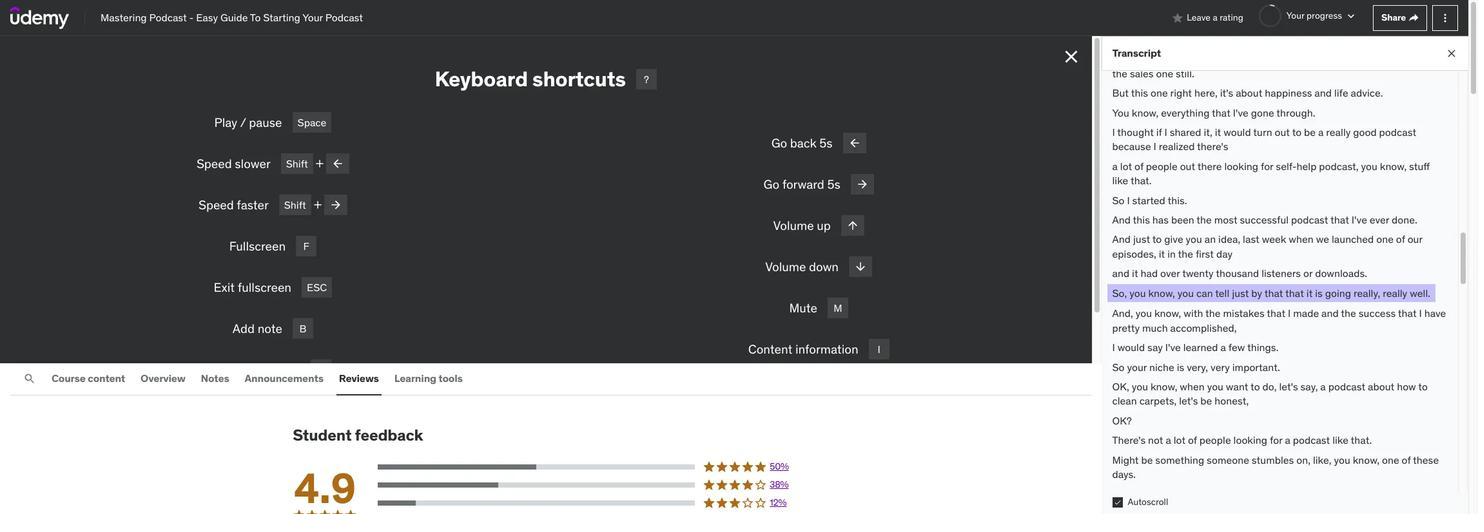 Task type: locate. For each thing, give the bounding box(es) containing it.
2 and from the top
[[1113, 233, 1131, 246]]

0 horizontal spatial is
[[1177, 361, 1185, 374]]

0 vertical spatial shift
[[286, 157, 308, 170]]

out left there
[[1180, 160, 1196, 173]]

you right like,
[[1334, 454, 1351, 467]]

be down through.
[[1304, 126, 1316, 139]]

so right 'go to next lecture' image
[[1113, 194, 1125, 207]]

week
[[1262, 233, 1287, 246], [1394, 488, 1418, 501], [1113, 502, 1137, 515]]

0 horizontal spatial really
[[1326, 126, 1351, 139]]

like up the 'so i started this.' at top
[[1113, 174, 1129, 187]]

2 vertical spatial i've
[[1166, 341, 1181, 354]]

lot
[[1120, 160, 1132, 173], [1174, 434, 1186, 447]]

small image left leave
[[1172, 11, 1185, 24]]

1 vertical spatial out
[[1180, 160, 1196, 173]]

there's
[[1197, 140, 1229, 153]]

know, up carpets,
[[1151, 380, 1178, 393]]

5s for go forward 5s
[[827, 177, 841, 192]]

it inside and just to give you an idea, last week when we launched one of our episodes, it in the first day
[[1159, 247, 1165, 260]]

0 vertical spatial something
[[1156, 454, 1205, 467]]

podcast up on,
[[1293, 434, 1330, 447]]

really left good on the top right
[[1326, 126, 1351, 139]]

video player region
[[0, 36, 1103, 364]]

0 vertical spatial when
[[1289, 233, 1314, 246]]

up element
[[841, 216, 864, 236]]

if
[[1157, 126, 1162, 139]]

small image right progress on the right of page
[[1345, 10, 1358, 22]]

a right there's
[[1166, 434, 1171, 447]]

so, you know, you can tell just by that that it is going really, really well. button
[[1113, 285, 1448, 303]]

menu
[[912, 191, 1042, 213]]

shift+right element
[[279, 195, 347, 216]]

podcast right say, at the bottom
[[1329, 380, 1366, 393]]

or inside the but it's not something that someone is going to listen to on a week in, week out basis or even a daily
[[1184, 502, 1193, 515]]

1 vertical spatial and
[[1113, 233, 1131, 246]]

your inside dropdown button
[[1287, 10, 1305, 21]]

sidebar dialog
[[1102, 36, 1469, 515]]

say
[[1148, 341, 1163, 354]]

1 and from the top
[[1113, 213, 1131, 226]]

your left progress on the right of page
[[1287, 10, 1305, 21]]

1 vertical spatial speed
[[199, 197, 234, 213]]

1 vertical spatial looking
[[1234, 434, 1268, 447]]

2 vertical spatial be
[[1142, 454, 1153, 467]]

when inside and just to give you an idea, last week when we launched one of our episodes, it in the first day
[[1289, 233, 1314, 246]]

1 vertical spatial be
[[1201, 395, 1212, 408]]

2 horizontal spatial week
[[1394, 488, 1418, 501]]

made
[[1293, 307, 1319, 320]]

it inside button
[[1132, 267, 1138, 280]]

student
[[293, 426, 352, 446]]

to inside i thought if i shared it, it would turn out to be a really good podcast because i realized there's
[[1292, 126, 1302, 139]]

1 horizontal spatial xsmall image
[[1409, 13, 1419, 23]]

this left has
[[1133, 213, 1150, 226]]

shift
[[286, 157, 308, 170], [284, 199, 306, 212]]

0 vertical spatial let's
[[1279, 380, 1298, 393]]

your
[[1127, 361, 1147, 374]]

so inside button
[[1113, 194, 1125, 207]]

to left 'listen'
[[1321, 488, 1330, 501]]

this inside but this one right here, it's about happiness and life advice. button
[[1131, 87, 1148, 99]]

0 horizontal spatial people
[[1146, 160, 1178, 173]]

reviews
[[339, 372, 379, 385]]

just
[[1133, 233, 1150, 246], [1232, 287, 1249, 300]]

be right might
[[1142, 454, 1153, 467]]

5s left right 'element' at top right
[[827, 177, 841, 192]]

pretty
[[1113, 322, 1140, 335]]

your
[[1287, 10, 1305, 21], [302, 11, 323, 24]]

turn
[[1254, 126, 1273, 139]]

forward
[[783, 177, 825, 192]]

2 podcast from the left
[[325, 11, 363, 24]]

had
[[1141, 267, 1158, 280]]

done.
[[1392, 213, 1418, 226]]

0 vertical spatial be
[[1304, 126, 1316, 139]]

a lot of people out there looking for self-help podcast, you know, stuff like that. button
[[1113, 159, 1448, 188]]

know, inside a lot of people out there looking for self-help podcast, you know, stuff like that.
[[1380, 160, 1407, 173]]

i left started
[[1127, 194, 1130, 207]]

a down because
[[1113, 160, 1118, 173]]

1 vertical spatial going
[[1292, 488, 1318, 501]]

know, inside button
[[1132, 106, 1159, 119]]

stumbles
[[1252, 454, 1294, 467]]

of inside a lot of people out there looking for self-help podcast, you know, stuff like that.
[[1135, 160, 1144, 173]]

you inside a lot of people out there looking for self-help podcast, you know, stuff like that.
[[1361, 160, 1378, 173]]

1 horizontal spatial lot
[[1174, 434, 1186, 447]]

this down sales
[[1131, 87, 1148, 99]]

would inside button
[[1118, 341, 1145, 354]]

0 horizontal spatial going
[[1292, 488, 1318, 501]]

small image inside your progress dropdown button
[[1345, 10, 1358, 22]]

0 vertical spatial not
[[1148, 434, 1164, 447]]

close image
[[1061, 46, 1082, 67]]

shift for speed slower
[[286, 157, 308, 170]]

i've left the ever
[[1352, 213, 1367, 226]]

checkbox item inside menu
[[995, 203, 1021, 213]]

1 vertical spatial so
[[1113, 361, 1125, 374]]

something up even
[[1165, 488, 1214, 501]]

of left these
[[1402, 454, 1411, 467]]

1 horizontal spatial people
[[1200, 434, 1231, 447]]

for left self-
[[1261, 160, 1274, 173]]

looking up stumbles at the bottom
[[1234, 434, 1268, 447]]

it's right here,
[[1220, 87, 1234, 99]]

it's down the "days."
[[1132, 488, 1145, 501]]

2 so from the top
[[1113, 361, 1125, 374]]

udemy image
[[10, 7, 69, 29]]

0 vertical spatial would
[[1224, 126, 1251, 139]]

small image down left element
[[856, 178, 869, 191]]

a left rating
[[1213, 11, 1218, 23]]

1 vertical spatial lot
[[1174, 434, 1186, 447]]

0 vertical spatial week
[[1262, 233, 1287, 246]]

self-
[[1276, 160, 1297, 173]]

1 so from the top
[[1113, 194, 1125, 207]]

go for go back 5s
[[772, 135, 787, 151]]

0 vertical spatial about
[[1236, 87, 1263, 99]]

shift for speed faster
[[284, 199, 306, 212]]

small image inside down element
[[854, 261, 867, 274]]

1 horizontal spatial or
[[1304, 267, 1313, 280]]

we
[[1316, 233, 1330, 246]]

life
[[1335, 87, 1349, 99]]

1 vertical spatial about
[[1368, 380, 1395, 393]]

1 horizontal spatial podcast
[[325, 11, 363, 24]]

last
[[1243, 233, 1260, 246]]

small image
[[1345, 10, 1358, 22], [1172, 11, 1185, 24], [848, 137, 861, 150], [856, 178, 869, 191], [854, 261, 867, 274]]

lot inside a lot of people out there looking for self-help podcast, you know, stuff like that.
[[1120, 160, 1132, 173]]

know, up much in the bottom of the page
[[1155, 307, 1181, 320]]

and up episodes,
[[1113, 233, 1131, 246]]

i left the 'have'
[[1419, 307, 1422, 320]]

something inside the but it's not something that someone is going to listen to on a week in, week out basis or even a daily
[[1165, 488, 1214, 501]]

know, inside 'button'
[[1149, 287, 1175, 300]]

just up episodes,
[[1133, 233, 1150, 246]]

escape element
[[302, 277, 332, 298]]

0 vertical spatial it's
[[1220, 87, 1234, 99]]

for for self-
[[1261, 160, 1274, 173]]

week inside and just to give you an idea, last week when we launched one of our episodes, it in the first day
[[1262, 233, 1287, 246]]

is left very,
[[1177, 361, 1185, 374]]

0 vertical spatial and
[[1113, 213, 1131, 226]]

really
[[1326, 126, 1351, 139], [1383, 287, 1408, 300]]

i down pretty
[[1113, 341, 1115, 354]]

and inside and just to give you an idea, last week when we launched one of our episodes, it in the first day
[[1113, 233, 1131, 246]]

1 horizontal spatial like
[[1333, 434, 1349, 447]]

1 vertical spatial i've
[[1352, 213, 1367, 226]]

it right it,
[[1215, 126, 1221, 139]]

fullscreen
[[238, 280, 291, 295]]

1 horizontal spatial be
[[1201, 395, 1212, 408]]

mistakes
[[1223, 307, 1265, 320]]

0 vertical spatial is
[[1315, 287, 1323, 300]]

i've inside button
[[1352, 213, 1367, 226]]

of down because
[[1135, 160, 1144, 173]]

shift+left element
[[281, 154, 349, 174]]

the
[[1113, 67, 1128, 80], [1197, 213, 1212, 226], [1178, 247, 1194, 260], [1206, 307, 1221, 320], [1341, 307, 1356, 320]]

0 horizontal spatial xsmall image
[[1113, 498, 1123, 508]]

it's inside the but it's not something that someone is going to listen to on a week in, week out basis or even a daily
[[1132, 488, 1145, 501]]

0 vertical spatial but
[[1113, 87, 1129, 99]]

one left these
[[1382, 454, 1400, 467]]

1 horizontal spatial would
[[1224, 126, 1251, 139]]

student feedback
[[293, 426, 423, 446]]

toggle
[[214, 362, 251, 378]]

shared
[[1170, 126, 1202, 139]]

podcast inside ok, you know, when you want to do, let's say, a podcast about how to clean carpets, let's be honest,
[[1329, 380, 1366, 393]]

1 vertical spatial volume
[[765, 259, 806, 275]]

1 podcast from the left
[[149, 11, 187, 24]]

someone inside might be something someone stumbles on, like, you know, one of these days.
[[1207, 454, 1250, 467]]

that down the so, you know, you can tell just by that that it is going really, really well. 'button'
[[1267, 307, 1286, 320]]

podcast,
[[1319, 160, 1359, 173]]

or left even
[[1184, 502, 1193, 515]]

go to next lecture image
[[1083, 190, 1103, 210]]

of inside and just to give you an idea, last week when we launched one of our episodes, it in the first day
[[1396, 233, 1405, 246]]

and down the 'so i started this.' at top
[[1113, 213, 1131, 226]]

0 vertical spatial going
[[1325, 287, 1351, 300]]

about left "how"
[[1368, 380, 1395, 393]]

or
[[1304, 267, 1313, 280], [1184, 502, 1193, 515]]

0 vertical spatial out
[[1275, 126, 1290, 139]]

0 horizontal spatial would
[[1118, 341, 1145, 354]]

success
[[1359, 307, 1396, 320]]

1 vertical spatial or
[[1184, 502, 1193, 515]]

0 vertical spatial 5s
[[820, 135, 833, 151]]

the left sales
[[1113, 67, 1128, 80]]

add
[[233, 321, 255, 337]]

day
[[1217, 247, 1233, 260]]

speed left faster
[[199, 197, 234, 213]]

1 vertical spatial that.
[[1351, 434, 1372, 447]]

i've inside button
[[1233, 106, 1249, 119]]

be inside ok, you know, when you want to do, let's say, a podcast about how to clean carpets, let's be honest,
[[1201, 395, 1212, 408]]

2 vertical spatial and
[[1322, 307, 1339, 320]]

0 vertical spatial volume
[[773, 218, 814, 233]]

so, you know, you can tell just by that that it is going really, really well.
[[1113, 287, 1431, 300]]

5s for go back 5s
[[820, 135, 833, 151]]

it left in
[[1159, 247, 1165, 260]]

so your niche is very, very important. button
[[1113, 360, 1448, 375]]

1 horizontal spatial let's
[[1279, 380, 1298, 393]]

you down very
[[1207, 380, 1224, 393]]

tools
[[439, 372, 463, 385]]

0 horizontal spatial i've
[[1166, 341, 1181, 354]]

and this has been the most successful podcast that i've ever done. button
[[1113, 213, 1448, 227]]

5s
[[820, 135, 833, 151], [827, 177, 841, 192]]

0 vertical spatial someone
[[1207, 454, 1250, 467]]

would down pretty
[[1118, 341, 1145, 354]]

know, up the thought
[[1132, 106, 1159, 119]]

0 vertical spatial for
[[1261, 160, 1274, 173]]

podcast right good on the top right
[[1380, 126, 1417, 139]]

0 vertical spatial like
[[1113, 174, 1129, 187]]

small image inside left element
[[848, 137, 861, 150]]

0 vertical spatial lot
[[1120, 160, 1132, 173]]

0 vertical spatial this
[[1131, 87, 1148, 99]]

the right in
[[1178, 247, 1194, 260]]

going down on,
[[1292, 488, 1318, 501]]

when left we
[[1289, 233, 1314, 246]]

1 vertical spatial is
[[1177, 361, 1185, 374]]

just inside 'button'
[[1232, 287, 1249, 300]]

2 vertical spatial week
[[1113, 502, 1137, 515]]

learning
[[394, 372, 436, 385]]

i right information
[[878, 343, 881, 356]]

and
[[1315, 87, 1332, 99], [1113, 267, 1130, 280], [1322, 307, 1339, 320]]

is up made
[[1315, 287, 1323, 300]]

good
[[1354, 126, 1377, 139]]

you inside might be something someone stumbles on, like, you know, one of these days.
[[1334, 454, 1351, 467]]

podcast left -
[[149, 11, 187, 24]]

not up basis
[[1147, 488, 1162, 501]]

1 vertical spatial someone
[[1237, 488, 1280, 501]]

0 horizontal spatial just
[[1133, 233, 1150, 246]]

that up made
[[1286, 287, 1304, 300]]

1 vertical spatial it's
[[1132, 488, 1145, 501]]

0 horizontal spatial be
[[1142, 454, 1153, 467]]

small image inside right 'element'
[[856, 178, 869, 191]]

b
[[299, 322, 307, 335]]

twenty
[[1183, 267, 1214, 280]]

out inside a lot of people out there looking for self-help podcast, you know, stuff like that.
[[1180, 160, 1196, 173]]

to down through.
[[1292, 126, 1302, 139]]

much
[[1142, 322, 1168, 335]]

1 horizontal spatial week
[[1262, 233, 1287, 246]]

looking
[[1225, 160, 1259, 173], [1234, 434, 1268, 447]]

advice.
[[1351, 87, 1383, 99]]

volume left the up
[[773, 218, 814, 233]]

to left give
[[1153, 233, 1162, 246]]

2 horizontal spatial is
[[1315, 287, 1323, 300]]

0 horizontal spatial lot
[[1120, 160, 1132, 173]]

lot down because
[[1120, 160, 1132, 173]]

0 vertical spatial xsmall image
[[1409, 13, 1419, 23]]

is inside "button"
[[1177, 361, 1185, 374]]

know, left stuff
[[1380, 160, 1407, 173]]

someone up daily at the bottom right of the page
[[1237, 488, 1280, 501]]

when down so your niche is very, very important.
[[1180, 380, 1205, 393]]

1 horizontal spatial i've
[[1233, 106, 1249, 119]]

1 vertical spatial 5s
[[827, 177, 841, 192]]

i
[[1113, 126, 1115, 139], [1165, 126, 1168, 139], [1154, 140, 1157, 153], [1127, 194, 1130, 207], [1288, 307, 1291, 320], [1419, 307, 1422, 320], [1113, 341, 1115, 354], [878, 343, 881, 356]]

first
[[1196, 247, 1214, 260]]

0 vertical spatial really
[[1326, 126, 1351, 139]]

it inside i thought if i shared it, it would turn out to be a really good podcast because i realized there's
[[1215, 126, 1221, 139]]

1 horizontal spatial your
[[1287, 10, 1305, 21]]

small image for go forward 5s
[[856, 178, 869, 191]]

week down the "days."
[[1113, 502, 1137, 515]]

it up made
[[1307, 287, 1313, 300]]

know, inside ok, you know, when you want to do, let's say, a podcast about how to clean carpets, let's be honest,
[[1151, 380, 1178, 393]]

really left well.
[[1383, 287, 1408, 300]]

2 but from the top
[[1113, 488, 1129, 501]]

looking inside a lot of people out there looking for self-help podcast, you know, stuff like that.
[[1225, 160, 1259, 173]]

course content
[[52, 372, 125, 385]]

you inside and, you know, with the mistakes that i made and the success that i have pretty much accomplished,
[[1136, 307, 1152, 320]]

rating
[[1220, 11, 1244, 23]]

be inside i thought if i shared it, it would turn out to be a really good podcast because i realized there's
[[1304, 126, 1316, 139]]

1 vertical spatial go
[[764, 177, 780, 192]]

speed for speed faster
[[199, 197, 234, 213]]

0 horizontal spatial let's
[[1179, 395, 1198, 408]]

days.
[[1113, 468, 1136, 481]]

1 but from the top
[[1113, 87, 1129, 99]]

1 vertical spatial when
[[1180, 380, 1205, 393]]

0 horizontal spatial it's
[[1132, 488, 1145, 501]]

podcast
[[149, 11, 187, 24], [325, 11, 363, 24]]

i would say i've learned a few things. button
[[1113, 341, 1448, 355]]

might
[[1113, 454, 1139, 467]]

add note
[[233, 321, 282, 337]]

podcast right starting
[[325, 11, 363, 24]]

one left still. at the right top
[[1156, 67, 1174, 80]]

1 vertical spatial just
[[1232, 287, 1249, 300]]

be inside might be something someone stumbles on, like, you know, one of these days.
[[1142, 454, 1153, 467]]

and for and this has been the most successful podcast that i've ever done.
[[1113, 213, 1131, 226]]

how
[[1397, 380, 1416, 393]]

it,
[[1204, 126, 1213, 139]]

going inside the but it's not something that someone is going to listen to on a week in, week out basis or even a daily
[[1292, 488, 1318, 501]]

notes button
[[198, 364, 232, 395]]

and,
[[1113, 307, 1133, 320]]

would inside i thought if i shared it, it would turn out to be a really good podcast because i realized there's
[[1224, 126, 1251, 139]]

1 vertical spatial would
[[1118, 341, 1145, 354]]

small image
[[313, 158, 326, 170], [331, 158, 344, 170], [311, 199, 324, 212], [329, 199, 342, 212], [846, 219, 859, 232]]

0 vertical spatial and
[[1315, 87, 1332, 99]]

you left an
[[1186, 233, 1202, 246]]

one
[[1156, 67, 1174, 80], [1151, 87, 1168, 99], [1377, 233, 1394, 246], [1382, 454, 1400, 467]]

i right if
[[1165, 126, 1168, 139]]

2 horizontal spatial be
[[1304, 126, 1316, 139]]

1 vertical spatial shift
[[284, 199, 306, 212]]

i've down but this one right here, it's about happiness and life advice.
[[1233, 106, 1249, 119]]

for for a
[[1270, 434, 1283, 447]]

m
[[834, 302, 842, 315]]

and just to give you an idea, last week when we launched one of our episodes, it in the first day button
[[1113, 232, 1448, 261]]

one down the ever
[[1377, 233, 1394, 246]]

launched
[[1332, 233, 1374, 246]]

progress
[[1307, 10, 1342, 21]]

2 horizontal spatial i've
[[1352, 213, 1367, 226]]

or right listeners
[[1304, 267, 1313, 280]]

volume up
[[773, 218, 831, 233]]

reviews button
[[336, 364, 382, 395]]

like up 'listen'
[[1333, 434, 1349, 447]]

0 vertical spatial looking
[[1225, 160, 1259, 173]]

to
[[250, 11, 261, 24]]

/
[[240, 115, 246, 130]]

xsmall image
[[1409, 13, 1419, 23], [1113, 498, 1123, 508]]

let's right do, on the bottom right
[[1279, 380, 1298, 393]]

0 vertical spatial or
[[1304, 267, 1313, 280]]

go
[[772, 135, 787, 151], [764, 177, 780, 192]]

is inside 'button'
[[1315, 287, 1323, 300]]

1 vertical spatial but
[[1113, 488, 1129, 501]]

0 vertical spatial i've
[[1233, 106, 1249, 119]]

about inside ok, you know, when you want to do, let's say, a podcast about how to clean carpets, let's be honest,
[[1368, 380, 1395, 393]]

things.
[[1248, 341, 1279, 354]]

volume down
[[765, 259, 839, 275]]

that. up started
[[1131, 174, 1152, 187]]

and up so,
[[1113, 267, 1130, 280]]

0 horizontal spatial or
[[1184, 502, 1193, 515]]

been
[[1171, 213, 1195, 226]]

let's
[[1279, 380, 1298, 393], [1179, 395, 1198, 408]]

very
[[1211, 361, 1230, 374]]

but this one right here, it's about happiness and life advice. button
[[1113, 86, 1448, 100]]

the up the accomplished,
[[1206, 307, 1221, 320]]

but inside the but it's not something that someone is going to listen to on a week in, week out basis or even a daily
[[1113, 488, 1129, 501]]

people down realized at right
[[1146, 160, 1178, 173]]

downloads.
[[1315, 267, 1368, 280]]

people
[[1146, 160, 1178, 173], [1200, 434, 1231, 447]]

5s right back
[[820, 135, 833, 151]]

out left basis
[[1139, 502, 1155, 515]]

that up daily at the bottom right of the page
[[1216, 488, 1235, 501]]

know, inside and, you know, with the mistakes that i made and the success that i have pretty much accomplished,
[[1155, 307, 1181, 320]]

so i started this. button
[[1113, 193, 1448, 208]]

1 vertical spatial people
[[1200, 434, 1231, 447]]

1 horizontal spatial out
[[1180, 160, 1196, 173]]

0 horizontal spatial that.
[[1131, 174, 1152, 187]]

to
[[1292, 126, 1302, 139], [1153, 233, 1162, 246], [1251, 380, 1260, 393], [1419, 380, 1428, 393], [1321, 488, 1330, 501], [1360, 488, 1369, 501]]

go left back
[[772, 135, 787, 151]]

0 vertical spatial speed
[[197, 156, 232, 172]]

0 horizontal spatial when
[[1180, 380, 1205, 393]]

but up "you"
[[1113, 87, 1129, 99]]

i down "you"
[[1113, 126, 1115, 139]]

down element
[[849, 257, 872, 277]]

your right starting
[[302, 11, 323, 24]]

i left made
[[1288, 307, 1291, 320]]

and for and just to give you an idea, last week when we launched one of our episodes, it in the first day
[[1113, 233, 1131, 246]]

on
[[1372, 488, 1383, 501]]

it inside 'button'
[[1307, 287, 1313, 300]]

looking right there
[[1225, 160, 1259, 173]]

up
[[817, 218, 831, 233]]

for inside a lot of people out there looking for self-help podcast, you know, stuff like that.
[[1261, 160, 1274, 173]]

f
[[303, 240, 309, 253]]

left element
[[843, 133, 866, 154]]

to left do, on the bottom right
[[1251, 380, 1260, 393]]

this inside and this has been the most successful podcast that i've ever done. button
[[1133, 213, 1150, 226]]

you know, everything that i've gone through. button
[[1113, 105, 1448, 120]]

looking for there
[[1225, 160, 1259, 173]]

small image up right 'element' at top right
[[848, 137, 861, 150]]

going inside 'button'
[[1325, 287, 1351, 300]]

1 horizontal spatial it's
[[1220, 87, 1234, 99]]

information
[[796, 342, 859, 357]]

1 horizontal spatial just
[[1232, 287, 1249, 300]]

because
[[1113, 140, 1151, 153]]

checkbox item
[[995, 203, 1021, 213]]

0 horizontal spatial like
[[1113, 174, 1129, 187]]

so inside "button"
[[1113, 361, 1125, 374]]

menu inside video player region
[[912, 191, 1042, 213]]

people inside a lot of people out there looking for self-help podcast, you know, stuff like that.
[[1146, 160, 1178, 173]]

give
[[1165, 233, 1184, 246]]

that. up the on in the right of the page
[[1351, 434, 1372, 447]]

podcast inside i thought if i shared it, it would turn out to be a really good podcast because i realized there's
[[1380, 126, 1417, 139]]

0 horizontal spatial podcast
[[149, 11, 187, 24]]

so left your
[[1113, 361, 1125, 374]]



Task type: vqa. For each thing, say whether or not it's contained in the screenshot.
the left 'more'
no



Task type: describe. For each thing, give the bounding box(es) containing it.
one down the sales one still.
[[1151, 87, 1168, 99]]

this.
[[1168, 194, 1187, 207]]

and it had over twenty thousand listeners or downloads. button
[[1113, 266, 1448, 281]]

ever
[[1370, 213, 1390, 226]]

you know, everything that i've gone through.
[[1113, 106, 1316, 119]]

notes
[[201, 372, 229, 385]]

you right so,
[[1130, 287, 1146, 300]]

i inside keyboard shortcuts dialog
[[878, 343, 881, 356]]

still.
[[1176, 67, 1195, 80]]

and just to give you an idea, last week when we launched one of our episodes, it in the first day
[[1113, 233, 1423, 260]]

have
[[1425, 307, 1446, 320]]

do,
[[1263, 380, 1277, 393]]

a inside i thought if i shared it, it would turn out to be a really good podcast because i realized there's
[[1319, 126, 1324, 139]]

but for but it's not something that someone is going to listen to on a week in, week out basis or even a daily
[[1113, 488, 1129, 501]]

people inside "there's not a lot of people looking for a podcast like that." button
[[1200, 434, 1231, 447]]

gone
[[1251, 106, 1275, 119]]

the sales one still. button
[[1113, 66, 1448, 81]]

so for so i started this.
[[1113, 194, 1125, 207]]

clean
[[1113, 395, 1137, 408]]

space
[[298, 116, 326, 129]]

learning tools
[[394, 372, 463, 385]]

i would say i've learned a few things.
[[1113, 341, 1279, 354]]

a inside ok, you know, when you want to do, let's say, a podcast about how to clean carpets, let's be honest,
[[1321, 380, 1326, 393]]

so for so your niche is very, very important.
[[1113, 361, 1125, 374]]

so,
[[1113, 287, 1127, 300]]

to left the on in the right of the page
[[1360, 488, 1369, 501]]

someone inside the but it's not something that someone is going to listen to on a week in, week out basis or even a daily
[[1237, 488, 1280, 501]]

a down ok? button
[[1285, 434, 1291, 447]]

started
[[1133, 194, 1166, 207]]

here,
[[1195, 87, 1218, 99]]

tell
[[1215, 287, 1230, 300]]

speed for speed slower
[[197, 156, 232, 172]]

0 horizontal spatial your
[[302, 11, 323, 24]]

that inside button
[[1331, 213, 1349, 226]]

faster
[[237, 197, 269, 213]]

a left daily at the bottom right of the page
[[1220, 502, 1225, 515]]

the inside and just to give you an idea, last week when we launched one of our episodes, it in the first day
[[1178, 247, 1194, 260]]

speed faster
[[199, 197, 269, 213]]

down
[[809, 259, 839, 275]]

really inside 'button'
[[1383, 287, 1408, 300]]

xsmall image inside sidebar dialog
[[1113, 498, 1123, 508]]

captions
[[254, 362, 301, 378]]

volume for volume up
[[773, 218, 814, 233]]

these
[[1413, 454, 1439, 467]]

play
[[214, 115, 237, 130]]

right
[[1171, 87, 1192, 99]]

a right the on in the right of the page
[[1386, 488, 1391, 501]]

thousand
[[1216, 267, 1259, 280]]

our
[[1408, 233, 1423, 246]]

ok?
[[1113, 414, 1132, 427]]

with
[[1184, 307, 1203, 320]]

of inside might be something someone stumbles on, like, you know, one of these days.
[[1402, 454, 1411, 467]]

pause
[[249, 115, 282, 130]]

mute
[[789, 301, 817, 316]]

is inside the but it's not something that someone is going to listen to on a week in, week out basis or even a daily
[[1282, 488, 1290, 501]]

1 vertical spatial week
[[1394, 488, 1418, 501]]

honest,
[[1215, 395, 1249, 408]]

right element
[[851, 174, 874, 195]]

ok, you know, when you want to do, let's say, a podcast about how to clean carpets, let's be honest,
[[1113, 380, 1428, 408]]

50% button
[[378, 461, 809, 474]]

go forward 5s
[[764, 177, 841, 192]]

podcast up we
[[1291, 213, 1329, 226]]

a left the few
[[1221, 341, 1226, 354]]

happiness
[[1265, 87, 1312, 99]]

your progress
[[1287, 10, 1342, 21]]

that right by
[[1265, 287, 1283, 300]]

most
[[1215, 213, 1238, 226]]

and inside and, you know, with the mistakes that i made and the success that i have pretty much accomplished,
[[1322, 307, 1339, 320]]

out inside i thought if i shared it, it would turn out to be a really good podcast because i realized there's
[[1275, 126, 1290, 139]]

i've inside button
[[1166, 341, 1181, 354]]

small image inside leave a rating button
[[1172, 11, 1185, 24]]

accomplished,
[[1171, 322, 1237, 335]]

not inside the but it's not something that someone is going to listen to on a week in, week out basis or even a daily
[[1147, 488, 1162, 501]]

ok, you know, when you want to do, let's say, a podcast about how to clean carpets, let's be honest, button
[[1113, 380, 1448, 409]]

know, inside might be something someone stumbles on, like, you know, one of these days.
[[1353, 454, 1380, 467]]

that. inside a lot of people out there looking for self-help podcast, you know, stuff like that.
[[1131, 174, 1152, 187]]

that inside button
[[1212, 106, 1231, 119]]

that down well.
[[1398, 307, 1417, 320]]

close transcript sidebar image
[[1446, 47, 1458, 60]]

go for go forward 5s
[[764, 177, 780, 192]]

niche
[[1150, 361, 1175, 374]]

really,
[[1354, 287, 1381, 300]]

this for but
[[1131, 87, 1148, 99]]

the down really,
[[1341, 307, 1356, 320]]

to inside and just to give you an idea, last week when we launched one of our episodes, it in the first day
[[1153, 233, 1162, 246]]

there's not a lot of people looking for a podcast like that.
[[1113, 434, 1372, 447]]

1 vertical spatial and
[[1113, 267, 1130, 280]]

but for but this one right here, it's about happiness and life advice.
[[1113, 87, 1129, 99]]

help
[[1297, 160, 1317, 173]]

learned
[[1184, 341, 1218, 354]]

there's
[[1113, 434, 1146, 447]]

not inside "there's not a lot of people looking for a podcast like that." button
[[1148, 434, 1164, 447]]

space element
[[292, 112, 332, 133]]

12%
[[770, 497, 787, 509]]

you inside and just to give you an idea, last week when we launched one of our episodes, it in the first day
[[1186, 233, 1202, 246]]

-
[[189, 11, 194, 24]]

and it had over twenty thousand listeners or downloads.
[[1113, 267, 1368, 280]]

of right there's
[[1188, 434, 1197, 447]]

has
[[1153, 213, 1169, 226]]

ok? button
[[1113, 414, 1448, 428]]

search image
[[23, 373, 36, 386]]

this for and
[[1133, 213, 1150, 226]]

realized
[[1159, 140, 1195, 153]]

you right ok,
[[1132, 380, 1148, 393]]

you left can
[[1178, 287, 1194, 300]]

small image for go back 5s
[[848, 137, 861, 150]]

go back 5s
[[772, 135, 833, 151]]

your progress button
[[1259, 5, 1358, 27]]

volume for volume down
[[765, 259, 806, 275]]

by
[[1252, 287, 1263, 300]]

everything
[[1161, 106, 1210, 119]]

transcript
[[1113, 47, 1161, 60]]

out inside the but it's not something that someone is going to listen to on a week in, week out basis or even a daily
[[1139, 502, 1155, 515]]

i thought if i shared it, it would turn out to be a really good podcast because i realized there's button
[[1113, 125, 1448, 154]]

one inside might be something someone stumbles on, like, you know, one of these days.
[[1382, 454, 1400, 467]]

content
[[88, 372, 125, 385]]

slower
[[235, 156, 271, 172]]

leave a rating
[[1187, 11, 1244, 23]]

autoscroll
[[1128, 497, 1169, 508]]

progress bar slider
[[8, 322, 1094, 338]]

looking for people
[[1234, 434, 1268, 447]]

0 horizontal spatial about
[[1236, 87, 1263, 99]]

a inside a lot of people out there looking for self-help podcast, you know, stuff like that.
[[1113, 160, 1118, 173]]

in
[[1168, 247, 1176, 260]]

carpets,
[[1140, 395, 1177, 408]]

sales
[[1130, 67, 1154, 80]]

play / pause
[[214, 115, 282, 130]]

actions image
[[1439, 11, 1452, 24]]

i down if
[[1154, 140, 1157, 153]]

small image for volume down
[[854, 261, 867, 274]]

overview button
[[138, 364, 188, 395]]

1 vertical spatial let's
[[1179, 395, 1198, 408]]

fullscreen
[[229, 239, 286, 254]]

small image inside up element
[[846, 219, 859, 232]]

say,
[[1301, 380, 1318, 393]]

xsmall image inside the share button
[[1409, 13, 1419, 23]]

episodes,
[[1113, 247, 1157, 260]]

course content button
[[49, 364, 128, 395]]

daily
[[1228, 502, 1249, 515]]

the up an
[[1197, 213, 1212, 226]]

like inside a lot of people out there looking for self-help podcast, you know, stuff like that.
[[1113, 174, 1129, 187]]

1 horizontal spatial that.
[[1351, 434, 1372, 447]]

to right "how"
[[1419, 380, 1428, 393]]

something inside might be something someone stumbles on, like, you know, one of these days.
[[1156, 454, 1205, 467]]

really inside i thought if i shared it, it would turn out to be a really good podcast because i realized there's
[[1326, 126, 1351, 139]]

one inside and just to give you an idea, last week when we launched one of our episodes, it in the first day
[[1377, 233, 1394, 246]]

keyboard
[[435, 66, 528, 92]]

that inside the but it's not something that someone is going to listen to on a week in, week out basis or even a daily
[[1216, 488, 1235, 501]]

exit fullscreen
[[214, 280, 291, 295]]

38% button
[[378, 479, 809, 492]]

just inside and just to give you an idea, last week when we launched one of our episodes, it in the first day
[[1133, 233, 1150, 246]]

keyboard shortcuts dialog
[[0, 36, 1102, 391]]

when inside ok, you know, when you want to do, let's say, a podcast about how to clean carpets, let's be honest,
[[1180, 380, 1205, 393]]

so your niche is very, very important.
[[1113, 361, 1280, 374]]

0 horizontal spatial week
[[1113, 502, 1137, 515]]



